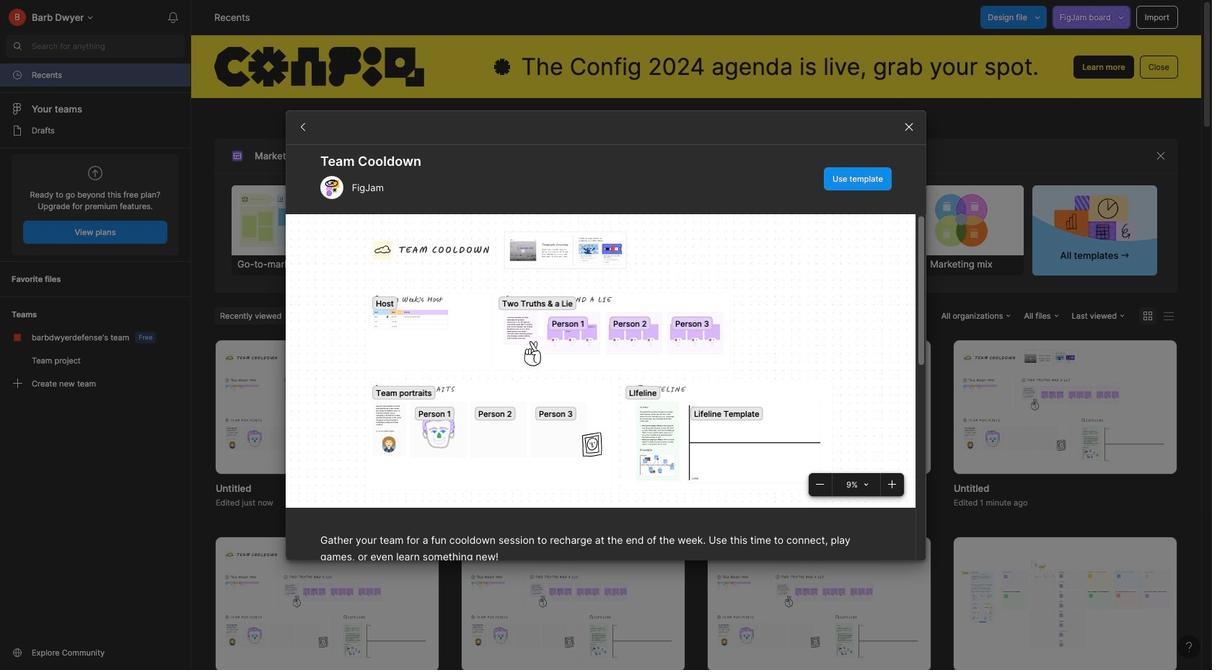 Task type: locate. For each thing, give the bounding box(es) containing it.
select zoom level image
[[865, 483, 869, 487]]

0 vertical spatial search 32 image
[[6, 35, 29, 58]]

creative brief template image
[[758, 186, 898, 255]]

1 horizontal spatial search 32 image
[[559, 144, 582, 167]]

Search for anything text field
[[32, 40, 185, 52]]

0 horizontal spatial search 32 image
[[6, 35, 29, 58]]

1 vertical spatial search 32 image
[[559, 144, 582, 167]]

search 32 image up "competitor analysis" image
[[559, 144, 582, 167]]

thumbnail image
[[216, 341, 439, 475], [462, 341, 685, 475], [708, 341, 931, 475], [954, 341, 1177, 475], [216, 538, 439, 671], [462, 538, 685, 671], [708, 538, 931, 671], [954, 538, 1177, 671]]

search 32 image
[[6, 35, 29, 58], [559, 144, 582, 167]]

page 16 image
[[12, 125, 23, 136]]

bell 32 image
[[162, 6, 185, 29]]

marketing funnel image
[[366, 186, 490, 255]]

search 32 image up the recent 16 image
[[6, 35, 29, 58]]

recent 16 image
[[12, 69, 23, 81]]

dialog
[[286, 110, 927, 671]]

see all all templates image
[[1055, 195, 1136, 249]]

grid
[[193, 341, 1200, 671]]



Task type: describe. For each thing, give the bounding box(es) containing it.
go-to-market (gtm) strategy image
[[232, 186, 356, 255]]

social media planner image
[[633, 186, 757, 255]]

community 16 image
[[12, 647, 23, 659]]

marketing mix image
[[900, 186, 1024, 255]]

competitor analysis image
[[499, 186, 623, 255]]



Task type: vqa. For each thing, say whether or not it's contained in the screenshot.
GRID
yes



